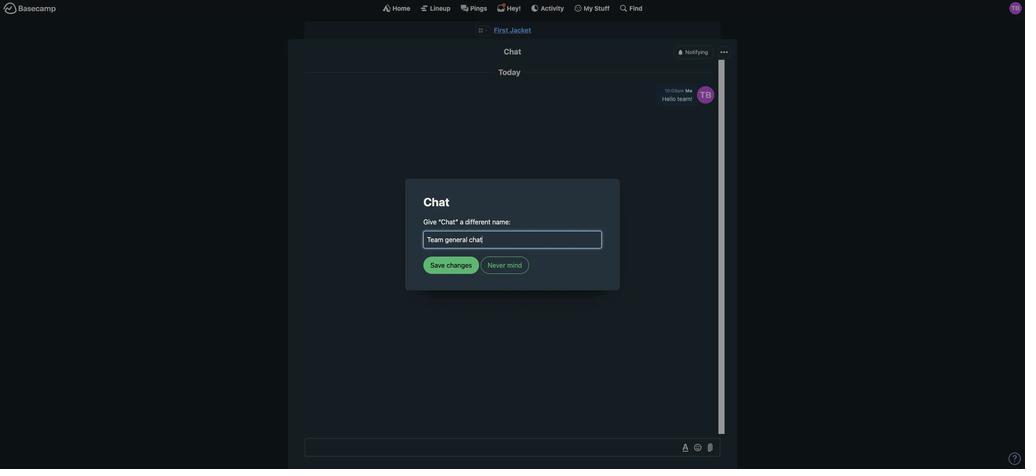 Task type: locate. For each thing, give the bounding box(es) containing it.
1 vertical spatial tyler black image
[[698, 86, 715, 104]]

first jacket link
[[494, 26, 532, 34]]

tyler black image inside main element
[[1010, 2, 1023, 14]]

find button
[[620, 4, 643, 12]]

0 vertical spatial tyler black image
[[1010, 2, 1023, 14]]

0 horizontal spatial tyler black image
[[698, 86, 715, 104]]

different
[[466, 218, 491, 226]]

None submit
[[424, 257, 479, 274]]

give
[[424, 218, 437, 226]]

my stuff button
[[574, 4, 610, 12]]

hey! button
[[497, 4, 521, 12]]

activity
[[541, 4, 564, 12]]

1 horizontal spatial chat
[[504, 47, 522, 56]]

mind
[[508, 262, 522, 269]]

pings button
[[461, 4, 488, 12]]

None text field
[[305, 439, 721, 457]]

chat
[[504, 47, 522, 56], [424, 195, 450, 209]]

chat up give
[[424, 195, 450, 209]]

home link
[[383, 4, 411, 12]]

main element
[[0, 0, 1026, 16]]

never mind button
[[481, 257, 529, 274]]

1 vertical spatial chat
[[424, 195, 450, 209]]

10:09am hello team!
[[663, 88, 693, 102]]

find
[[630, 4, 643, 12]]

tyler black image
[[1010, 2, 1023, 14], [698, 86, 715, 104]]

jacket
[[510, 26, 532, 34]]

notifying link
[[673, 46, 714, 59]]

chat up today
[[504, 47, 522, 56]]

first jacket
[[494, 26, 532, 34]]

1 horizontal spatial tyler black image
[[1010, 2, 1023, 14]]

first
[[494, 26, 509, 34]]

stuff
[[595, 4, 610, 12]]

a
[[460, 218, 464, 226]]



Task type: describe. For each thing, give the bounding box(es) containing it.
my
[[584, 4, 593, 12]]

10:09am element
[[665, 88, 684, 93]]

my stuff
[[584, 4, 610, 12]]

10:09am
[[665, 88, 684, 93]]

name:
[[493, 218, 511, 226]]

give "chat" a different name:
[[424, 218, 511, 226]]

notifying
[[686, 49, 709, 55]]

hello
[[663, 95, 676, 102]]

switch accounts image
[[3, 2, 56, 15]]

0 vertical spatial chat
[[504, 47, 522, 56]]

hey!
[[507, 4, 521, 12]]

pings
[[471, 4, 488, 12]]

lineup
[[430, 4, 451, 12]]

never mind
[[488, 262, 522, 269]]

10:09am link
[[665, 88, 684, 93]]

0 horizontal spatial chat
[[424, 195, 450, 209]]

Give "Chat" a different name: text field
[[424, 231, 602, 248]]

activity link
[[531, 4, 564, 12]]

lineup link
[[421, 4, 451, 12]]

never
[[488, 262, 506, 269]]

home
[[393, 4, 411, 12]]

today
[[499, 68, 521, 77]]

"chat"
[[439, 218, 459, 226]]

team!
[[678, 95, 693, 102]]



Task type: vqa. For each thing, say whether or not it's contained in the screenshot.
Keyboard Shortcut: ⌘ + / "Image"
no



